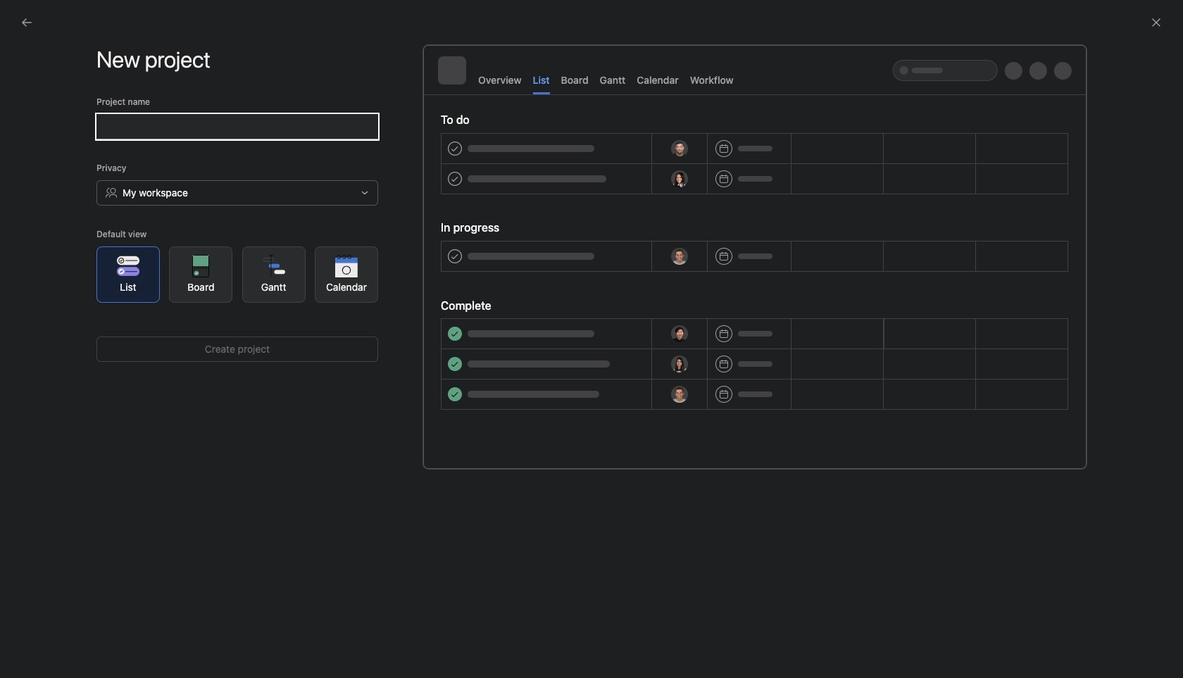 Task type: describe. For each thing, give the bounding box(es) containing it.
list image
[[905, 257, 922, 274]]

hide sidebar image
[[18, 11, 30, 23]]

projects element
[[0, 275, 169, 326]]

1 vertical spatial list item
[[254, 296, 671, 321]]

teams element
[[0, 326, 169, 376]]

0 vertical spatial list item
[[700, 244, 891, 287]]

global element
[[0, 35, 169, 119]]



Task type: locate. For each thing, give the bounding box(es) containing it.
list item
[[700, 244, 891, 287], [254, 296, 671, 321]]

list box
[[426, 6, 764, 28]]

starred element
[[0, 224, 169, 275]]

1 horizontal spatial list item
[[700, 244, 891, 287]]

add profile photo image
[[271, 210, 305, 244]]

go back image
[[21, 17, 32, 28]]

this is a preview of your project image
[[424, 45, 1087, 469]]

close image
[[1152, 17, 1163, 28]]

0 horizontal spatial list item
[[254, 296, 671, 321]]

None text field
[[97, 114, 378, 140]]



Task type: vqa. For each thing, say whether or not it's contained in the screenshot.
Add profile photo
yes



